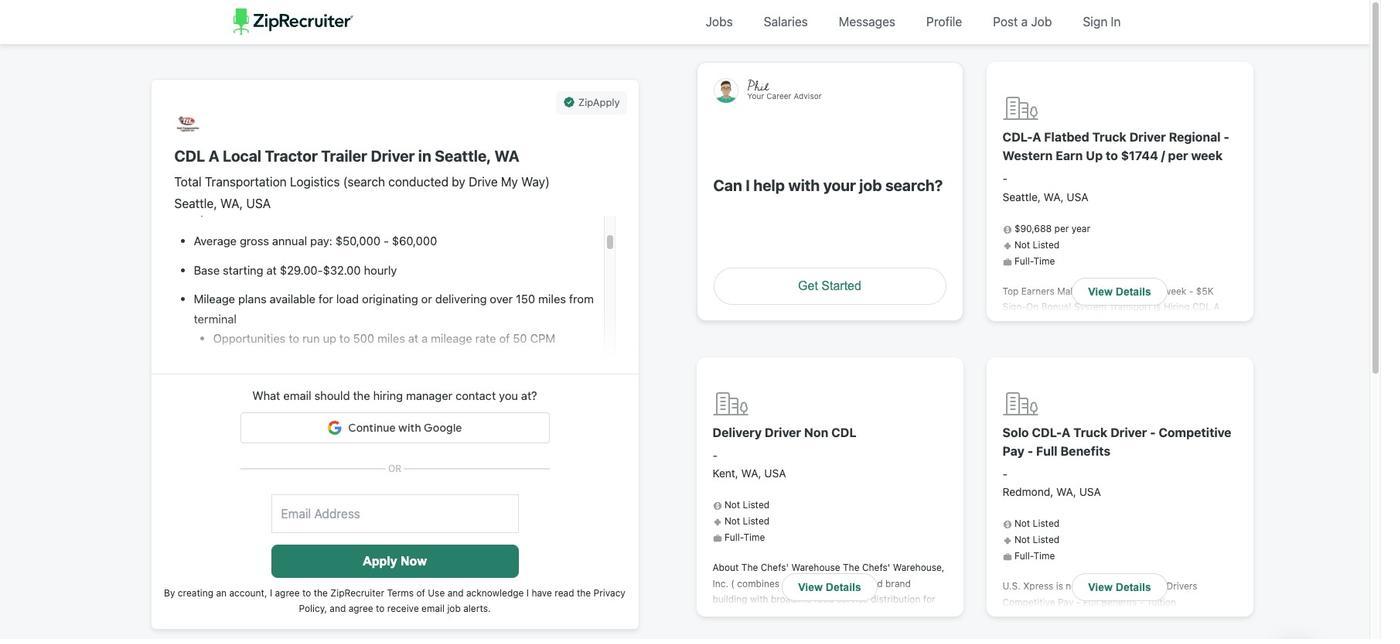 Task type: vqa. For each thing, say whether or not it's contained in the screenshot.


Task type: describe. For each thing, give the bounding box(es) containing it.
and right use
[[448, 587, 464, 598]]

privacy policy
[[299, 587, 626, 614]]

opportunity
[[1003, 474, 1069, 486]]

cdl- up experienced
[[1093, 474, 1115, 486]]

truck up glass,
[[1069, 396, 1094, 407]]

not down kent,
[[725, 499, 741, 511]]

to left $1,744
[[1099, 285, 1108, 297]]

right
[[1003, 348, 1026, 360]]

and left brand
[[867, 578, 883, 589]]

search?
[[886, 176, 943, 194]]

cwt
[[512, 360, 538, 374]]

total transportation logistics (search conducted by drive my way) link
[[174, 173, 615, 191]]

1 vertical spatial earn
[[213, 360, 237, 374]]

0 vertical spatial earners
[[1022, 285, 1055, 297]]

Email Address email field
[[271, 494, 519, 533]]

not for solo cdl-a truck driver - competitive pay - full benefits
[[1015, 534, 1031, 546]]

and up can
[[1208, 427, 1224, 439]]

to right up
[[340, 331, 350, 345]]

local
[[223, 147, 262, 165]]

truck inside cdl-a flatbed truck driver regional - western earn up to $1744 / per week
[[1093, 130, 1127, 144]]

1 vertical spatial service
[[835, 625, 866, 637]]

1 horizontal spatial seattle,
[[435, 147, 491, 165]]

hourly
[[364, 263, 397, 277]]

spoke.
[[1138, 332, 1167, 344]]

solo inside solo cdl-a truck driver - competitive pay - full benefits
[[1003, 425, 1029, 439]]

to inside cdl-a flatbed truck driver regional - western earn up to $1744 / per week
[[1106, 149, 1118, 162]]

2 chefs' from the left
[[863, 562, 891, 573]]

1 vertical spatial on
[[1076, 459, 1088, 470]]

1 vertical spatial annual
[[1003, 616, 1033, 628]]

time,
[[1167, 443, 1189, 455]]

terms of use link
[[387, 587, 445, 598]]

western
[[1003, 149, 1053, 162]]

not down the equipment
[[1015, 518, 1031, 529]]

$29.00-
[[280, 263, 323, 277]]

view details button for western
[[1072, 278, 1168, 306]]

full- for cdl-a flatbed truck driver regional - western earn up to $1744 / per week
[[1015, 255, 1034, 267]]

don't
[[1124, 459, 1147, 470]]

warehouse
[[792, 562, 841, 573]]

1 vertical spatial earners
[[1189, 585, 1222, 596]]

view details up food
[[799, 581, 862, 593]]

0 vertical spatial week.
[[1100, 569, 1125, 581]]

driver up steel,
[[1096, 396, 1123, 407]]

non
[[805, 425, 829, 439]]

more
[[1073, 348, 1100, 360]]

$1,744.00
[[1055, 601, 1098, 612]]

1.25
[[487, 360, 509, 374]]

$90,688
[[1015, 222, 1052, 234]]

0 vertical spatial agree
[[275, 587, 300, 598]]

privacy
[[594, 587, 626, 598]]

not listed for solo cdl-a truck driver - competitive pay - full benefits
[[1015, 534, 1060, 546]]

rate
[[475, 331, 496, 345]]

pay up offer
[[1036, 616, 1051, 628]]

account,
[[229, 587, 267, 598]]

0 horizontal spatial earn
[[1003, 459, 1022, 470]]

0 horizontal spatial now!
[[1099, 317, 1121, 328]]

0 horizontal spatial top
[[1003, 285, 1019, 297]]

flatbed inside cdl-a flatbed truck driver regional - western earn up to $1744 / per week
[[1045, 130, 1090, 144]]

0 vertical spatial route
[[1121, 506, 1147, 518]]

regional inside cdl-a flatbed truck driver regional - western earn up to $1744 / per week
[[1169, 130, 1221, 144]]

for down "wheels,"
[[1113, 443, 1125, 455]]

per down "package"
[[1083, 569, 1097, 581]]

delivery driver non cdl
[[713, 425, 857, 439]]

ziprecruiter image
[[233, 9, 353, 35]]

offerings,
[[776, 625, 817, 637]]

0 vertical spatial with
[[789, 176, 820, 194]]

/ down "package"
[[1077, 569, 1080, 581]]

off
[[1194, 538, 1206, 549]]

0 horizontal spatial sign-
[[1003, 301, 1027, 313]]

apply inside top earners make up to $1,744 / per week - $5k sign-on bonus! system transport  is hiring cdl a flatbed truck drivers now! new industry- leading pay packages!  you spoke. we listened. right now, earn more with our new industry- leading pay  packages for both regional and otr routes when you drive for system transport  as a cdl-a flatbed truck driver hauling vital goods and materials like glass,  steel, aluminum, building materials, locomotive wheels, machinery, coils and specialty metals. plus - for a limited time, you can earn a $5k sign-on bonus!  don't wait - apply now! opportunity for cdl-a flatbed truck driver * driver  type: experienced cdl-a truck drivers * equipment type: flatbed * route type:  regional route * division: division 279 * terminal: spokane, wa * home time: 2  weeks out, then 2 days off financial package * weekly pay: average weekly pay  is $1,528.00 / per week. (average annual pay $79,456.00 / per year.) * top  earners: top earners make up to $1,744.00 / per week. (top earners annual pay  $90,688.00 / per year.) * transition pay: we offer a $1,600 transition pa
[[1177, 459, 1202, 470]]

0 vertical spatial make
[[1058, 285, 1081, 297]]

apply now button
[[271, 544, 519, 578]]

- inside cdl-a flatbed truck driver regional - western earn up to $1744 / per week
[[1224, 130, 1230, 144]]

2 horizontal spatial top
[[1170, 585, 1186, 596]]

post a job link
[[982, 0, 1064, 44]]

zipapply
[[576, 96, 620, 108]]

full-time for solo cdl-a truck driver - competitive pay - full benefits
[[1015, 550, 1055, 562]]

1 horizontal spatial transport
[[1154, 380, 1197, 391]]

listed for delivery driver non cdl
[[743, 515, 770, 527]]

benefits inside the "u.s. xpress is now hiring solo cdl-a drivers competitive pay - full benefits -  tuition reimbursement available freedom from driver managers breathing down  your neck. freedom f"
[[1102, 596, 1138, 608]]

pay up 'when'
[[1040, 364, 1056, 376]]

driver up the equipment
[[1010, 490, 1036, 502]]

for right drive
[[1105, 380, 1117, 391]]

* right 279
[[1134, 522, 1139, 533]]

you
[[1119, 332, 1136, 344]]

view details for pay
[[1089, 581, 1152, 593]]

truck inside solo cdl-a truck driver - competitive pay - full benefits
[[1074, 425, 1108, 439]]

1 vertical spatial email
[[422, 603, 445, 614]]

full-time for delivery driver non cdl
[[725, 532, 765, 543]]

cdl inside top earners make up to $1,744 / per week - $5k sign-on bonus! system transport  is hiring cdl a flatbed truck drivers now! new industry- leading pay packages!  you spoke. we listened. right now, earn more with our new industry- leading pay  packages for both regional and otr routes when you drive for system transport  as a cdl-a flatbed truck driver hauling vital goods and materials like glass,  steel, aluminum, building materials, locomotive wheels, machinery, coils and specialty metals. plus - for a limited time, you can earn a $5k sign-on bonus!  don't wait - apply now! opportunity for cdl-a flatbed truck driver * driver  type: experienced cdl-a truck drivers * equipment type: flatbed * route type:  regional route * division: division 279 * terminal: spokane, wa * home time: 2  weeks out, then 2 days off financial package * weekly pay: average weekly pay  is $1,528.00 / per week. (average annual pay $79,456.00 / per year.) * top  earners: top earners make up to $1,744.00 / per week. (top earners annual pay  $90,688.00 / per year.) * transition pay: we offer a $1,600 transition pa
[[1193, 301, 1212, 313]]

a right as
[[1212, 380, 1217, 391]]

a left $5k
[[1025, 459, 1030, 470]]

down
[[1093, 628, 1117, 639]]

usa for delivery
[[765, 467, 786, 480]]

1 vertical spatial new
[[1141, 348, 1162, 360]]

up inside cdl-a flatbed truck driver regional - western earn up to $1744 / per week
[[1086, 149, 1103, 162]]

year
[[1072, 222, 1091, 234]]

- kent, wa, usa
[[713, 448, 786, 480]]

1 vertical spatial regional
[[1140, 364, 1178, 376]]

1 vertical spatial job
[[447, 603, 461, 614]]

when
[[1036, 380, 1059, 391]]

driver inside solo cdl-a truck driver - competitive pay - full benefits
[[1111, 425, 1148, 439]]

the up the , on the bottom left of the page
[[314, 587, 328, 598]]

wheels,
[[1099, 427, 1132, 439]]

materials,
[[1003, 427, 1046, 439]]

1 vertical spatial miles
[[378, 331, 405, 345]]

receive
[[387, 603, 419, 614]]

0 horizontal spatial year.)
[[1079, 585, 1103, 596]]

0 vertical spatial at
[[267, 263, 277, 277]]

* up the equipment
[[1003, 490, 1007, 502]]

0 vertical spatial system
[[1075, 301, 1107, 313]]

over
[[490, 292, 513, 306]]

apply now
[[363, 554, 427, 568]]

per up $1,744.00
[[1062, 585, 1076, 596]]

$90,688.00
[[1054, 616, 1105, 628]]

or
[[388, 462, 402, 474]]

on
[[471, 360, 484, 374]]

way)
[[521, 175, 550, 189]]

full inside solo cdl-a truck driver - competitive pay - full benefits
[[1037, 444, 1058, 458]]

wait
[[1150, 459, 1168, 470]]

* down driver at right bottom
[[1214, 490, 1218, 502]]

flatbed up like
[[1034, 396, 1067, 407]]

benefits inside solo cdl-a truck driver - competitive pay - full benefits
[[1061, 444, 1111, 458]]

main element
[[233, 0, 1137, 44]]

a down flatbed
[[1144, 490, 1151, 502]]

* down the (top on the right bottom of page
[[1157, 616, 1162, 628]]

limited
[[1135, 443, 1164, 455]]

per right $100
[[270, 360, 287, 374]]

pay inside the "u.s. xpress is now hiring solo cdl-a drivers competitive pay - full benefits -  tuition reimbursement available freedom from driver managers breathing down  your neck. freedom f"
[[1058, 596, 1074, 608]]

0 vertical spatial bonus!
[[1042, 301, 1072, 313]]

0 vertical spatial of
[[499, 331, 510, 345]]

specialty
[[1003, 443, 1042, 455]]

pay inside solo cdl-a truck driver - competitive pay - full benefits
[[1003, 444, 1025, 458]]

1 weekly from the left
[[1106, 553, 1138, 565]]

what
[[252, 388, 280, 402]]

1 chefs' from the left
[[761, 562, 789, 573]]

type: down opportunity
[[1039, 490, 1063, 502]]

not listed for delivery driver non cdl
[[725, 515, 770, 527]]

1 vertical spatial bonus!
[[1091, 459, 1121, 470]]

plans
[[238, 292, 267, 306]]

and right the , on the bottom left of the page
[[330, 603, 346, 614]]

2 vertical spatial cdl
[[832, 425, 857, 439]]

* up 279
[[1114, 506, 1119, 518]]

0 horizontal spatial you
[[499, 388, 518, 402]]

apply inside 'button'
[[363, 554, 397, 568]]

0 horizontal spatial average
[[194, 234, 237, 248]]

1 horizontal spatial annual
[[1169, 569, 1199, 581]]

driver up total transportation logistics (search conducted by drive my way) link
[[371, 147, 415, 165]]

pay down the off
[[1202, 569, 1218, 581]]

0 horizontal spatial transport
[[1110, 301, 1152, 313]]

and down the more
[[713, 625, 729, 637]]

for right event
[[323, 360, 338, 374]]

* down weeks
[[1099, 553, 1104, 565]]

wa, for solo cdl-a truck driver - competitive pay - full benefits
[[1057, 485, 1077, 499]]

* up financial
[[1020, 538, 1025, 549]]

event
[[290, 360, 320, 374]]

then
[[1140, 538, 1160, 549]]

/ right $1,744.00
[[1101, 601, 1104, 612]]

at?
[[521, 388, 537, 402]]

the right 'read'
[[577, 587, 591, 598]]

(search
[[343, 175, 385, 189]]

1 vertical spatial make
[[1003, 601, 1026, 612]]

truck up pay
[[1038, 317, 1063, 328]]

cdl- down routes
[[1003, 396, 1025, 407]]

a inside solo cdl-a truck driver - competitive pay - full benefits
[[1062, 425, 1071, 439]]

/ up transition
[[1108, 616, 1111, 628]]

0 vertical spatial on
[[1027, 301, 1039, 313]]

competitive inside the "u.s. xpress is now hiring solo cdl-a drivers competitive pay - full benefits -  tuition reimbursement available freedom from driver managers breathing down  your neck. freedom f"
[[1003, 596, 1056, 608]]

load
[[336, 292, 359, 306]]

not for delivery driver non cdl
[[725, 515, 741, 527]]

than
[[738, 609, 757, 621]]

* up available
[[1106, 585, 1110, 596]]

0 vertical spatial we
[[1170, 332, 1184, 344]]

from inside mileage plans available for load originating or delivering over 150 miles from terminal
[[569, 292, 594, 306]]

driver inside cdl-a flatbed truck driver regional - western earn up to $1744 / per week
[[1130, 130, 1166, 144]]

wa inside top earners make up to $1,744 / per week - $5k sign-on bonus! system transport  is hiring cdl a flatbed truck drivers now! new industry- leading pay packages!  you spoke. we listened. right now, earn more with our new industry- leading pay  packages for both regional and otr routes when you drive for system transport  as a cdl-a flatbed truck driver hauling vital goods and materials like glass,  steel, aluminum, building materials, locomotive wheels, machinery, coils and specialty metals. plus - for a limited time, you can earn a $5k sign-on bonus!  don't wait - apply now! opportunity for cdl-a flatbed truck driver * driver  type: experienced cdl-a truck drivers * equipment type: flatbed * route type:  regional route * division: division 279 * terminal: spokane, wa * home time: 2  weeks out, then 2 days off financial package * weekly pay: average weekly pay  is $1,528.00 / per week. (average annual pay $79,456.00 / per year.) * top  earners: top earners make up to $1,744.00 / per week. (top earners annual pay  $90,688.00 / per year.) * transition pay: we offer a $1,600 transition pa
[[1003, 538, 1018, 549]]

2 horizontal spatial i
[[746, 176, 750, 194]]

truck down the truck
[[1153, 490, 1178, 502]]

leading
[[1003, 364, 1038, 376]]

a left "local"
[[209, 147, 219, 165]]

0 horizontal spatial wa
[[495, 147, 520, 165]]

2 2 from the left
[[1162, 538, 1168, 549]]

0 horizontal spatial route
[[1003, 522, 1028, 533]]

1 vertical spatial sign-
[[1052, 459, 1076, 470]]

is inside the "u.s. xpress is now hiring solo cdl-a drivers competitive pay - full benefits -  tuition reimbursement available freedom from driver managers breathing down  your neck. freedom f"
[[1057, 580, 1064, 592]]

0 horizontal spatial is
[[1021, 569, 1028, 581]]

home
[[1027, 538, 1053, 549]]

xpress
[[1024, 580, 1054, 592]]

job
[[1032, 15, 1052, 29]]

plus
[[1079, 443, 1103, 455]]

0 vertical spatial email
[[283, 388, 311, 402]]

wa, inside total transportation logistics (search conducted by drive my way) seattle, wa, usa
[[220, 196, 243, 210]]

2 vertical spatial regional
[[1176, 506, 1214, 518]]

like
[[1046, 411, 1060, 423]]

and down industry-
[[1181, 364, 1197, 376]]

per up transition
[[1113, 616, 1128, 628]]

1 vertical spatial up
[[1084, 285, 1096, 297]]

2 weekly from the left
[[1200, 553, 1231, 565]]

seattle, inside total transportation logistics (search conducted by drive my way) seattle, wa, usa
[[174, 196, 217, 210]]

driver left non
[[765, 425, 802, 439]]

miles inside mileage plans available for load originating or delivering over 150 miles from terminal
[[539, 292, 566, 306]]

now
[[401, 554, 427, 568]]

a left flatbed
[[1115, 474, 1121, 486]]

per left year
[[1055, 222, 1069, 234]]

earners:
[[1132, 585, 1168, 596]]

cdl- inside the "u.s. xpress is now hiring solo cdl-a drivers competitive pay - full benefits -  tuition reimbursement available freedom from driver managers breathing down  your neck. freedom f"
[[1136, 580, 1158, 592]]

0 horizontal spatial pay:
[[1140, 553, 1159, 565]]

0 horizontal spatial i
[[270, 587, 272, 598]]

0 vertical spatial new
[[1124, 317, 1145, 328]]

can i help with your job search?
[[714, 176, 943, 194]]

from inside the "u.s. xpress is now hiring solo cdl-a drivers competitive pay - full benefits -  tuition reimbursement available freedom from driver managers breathing down  your neck. freedom f"
[[1157, 612, 1177, 624]]

- inside - kent, wa, usa
[[713, 448, 718, 462]]

view for a
[[1089, 581, 1113, 593]]

flatbed up division
[[1079, 506, 1112, 518]]

routes
[[1003, 380, 1033, 391]]

$1,528.00
[[1031, 569, 1075, 581]]

1 vertical spatial at
[[408, 331, 419, 345]]

a inside the "u.s. xpress is now hiring solo cdl-a drivers competitive pay - full benefits -  tuition reimbursement available freedom from driver managers breathing down  your neck. freedom f"
[[1158, 580, 1164, 592]]

1 vertical spatial pay:
[[1210, 616, 1228, 628]]

total
[[174, 175, 202, 189]]

industry-
[[1148, 317, 1198, 328]]

read
[[555, 587, 574, 598]]

per inside cdl-a flatbed truck driver regional - western earn up to $1744 / per week
[[1169, 149, 1189, 162]]

2 vertical spatial up
[[1029, 601, 1041, 612]]

to down xpress
[[1044, 601, 1053, 612]]

full- for delivery driver non cdl
[[725, 532, 744, 543]]

started
[[822, 279, 862, 292]]

0 vertical spatial drivers
[[1065, 317, 1097, 328]]

originating
[[362, 292, 418, 306]]

- inside - redmond, wa, usa
[[1003, 467, 1008, 480]]

quality
[[835, 578, 864, 589]]

can
[[714, 176, 742, 194]]

delivery
[[713, 425, 762, 439]]

1 horizontal spatial i
[[527, 587, 529, 598]]

delivering
[[435, 292, 487, 306]]

sign in link
[[1072, 0, 1133, 44]]

time for delivery driver non cdl
[[744, 532, 765, 543]]

weeks
[[1091, 538, 1118, 549]]

redmond,
[[1003, 485, 1054, 499]]

with
[[803, 609, 823, 621]]

brand
[[886, 578, 911, 589]]

1 vertical spatial week.
[[1123, 601, 1149, 612]]

0 vertical spatial service
[[837, 593, 869, 605]]

0 horizontal spatial we
[[1003, 632, 1017, 639]]

with inside top earners make up to $1,744 / per week - $5k sign-on bonus! system transport  is hiring cdl a flatbed truck drivers now! new industry- leading pay packages!  you spoke. we listened. right now, earn more with our new industry- leading pay  packages for both regional and otr routes when you drive for system transport  as a cdl-a flatbed truck driver hauling vital goods and materials like glass,  steel, aluminum, building materials, locomotive wheels, machinery, coils and specialty metals. plus - for a limited time, you can earn a $5k sign-on bonus!  don't wait - apply now! opportunity for cdl-a flatbed truck driver * driver  type: experienced cdl-a truck drivers * equipment type: flatbed * route type:  regional route * division: division 279 * terminal: spokane, wa * home time: 2  weeks out, then 2 days off financial package * weekly pay: average weekly pay  is $1,528.00 / per week. (average annual pay $79,456.00 / per year.) * top  earners: top earners make up to $1,744.00 / per week. (top earners annual pay  $90,688.00 / per year.) * transition pay: we offer a $1,600 transition pa
[[1103, 348, 1121, 360]]

our
[[1124, 348, 1138, 360]]

hiring for the
[[373, 388, 403, 402]]

0 vertical spatial freedom
[[1115, 612, 1154, 624]]

average gross annual pay: $50,000 - $60,000
[[194, 234, 437, 248]]

type: up terminal:
[[1150, 506, 1174, 518]]

transition
[[1083, 632, 1124, 639]]

full- for solo cdl-a truck driver - competitive pay - full benefits
[[1015, 550, 1034, 562]]

labor
[[405, 360, 432, 374]]

not for cdl-a flatbed truck driver regional - western earn up to $1744 / per week
[[1015, 239, 1031, 250]]

/ right $1,744
[[1142, 285, 1145, 297]]

to down by creating an account, i agree to the ziprecruiter terms of use and acknowledge i have read the
[[376, 603, 385, 614]]

for
[[1072, 474, 1090, 486]]

your
[[748, 91, 765, 101]]

seattle, inside - seattle, wa, usa
[[1003, 190, 1041, 203]]

privacy policy link
[[299, 587, 626, 614]]

drive
[[469, 175, 498, 189]]

0 vertical spatial job
[[860, 176, 882, 194]]

/ down $1,528.00
[[1056, 585, 1059, 596]]

type: up 'division:' on the bottom right
[[1052, 506, 1076, 518]]

details up food
[[826, 581, 862, 593]]

division
[[1078, 522, 1112, 533]]



Task type: locate. For each thing, give the bounding box(es) containing it.
0 vertical spatial transport
[[1110, 301, 1152, 313]]

wa, for delivery driver non cdl
[[742, 467, 762, 480]]

weekly
[[1106, 553, 1138, 565], [1200, 553, 1231, 565]]

i
[[746, 176, 750, 194], [270, 587, 272, 598], [527, 587, 529, 598]]

for inside about the chefs' warehouse the chefs' warehouse, inc. ( combines exceptional  quality and brand building with broadline food service distribution for more  than 35 years. with protein, specialty, produce, and broadline offerings, we  service the
[[924, 593, 936, 605]]

a inside cdl-a flatbed truck driver regional - western earn up to $1744 / per week
[[1033, 130, 1042, 144]]

transition
[[1164, 616, 1207, 628]]

earn down specialty
[[1003, 459, 1022, 470]]

2 right time:
[[1083, 538, 1088, 549]]

seattle, up by
[[435, 147, 491, 165]]

driver down aluminum,
[[1111, 425, 1148, 439]]

- inside - seattle, wa, usa
[[1003, 172, 1008, 185]]

1 vertical spatial from
[[1157, 612, 1177, 624]]

sign
[[1083, 15, 1108, 29]]

a down $5k
[[1214, 301, 1220, 313]]

0 horizontal spatial the
[[742, 562, 758, 573]]

otr
[[1199, 364, 1218, 376]]

up down $79,456.00
[[1029, 601, 1041, 612]]

not
[[1015, 239, 1031, 250], [725, 499, 741, 511], [725, 515, 741, 527], [1015, 518, 1031, 529], [1015, 534, 1031, 546]]

transportation
[[205, 175, 287, 189]]

wa, right kent,
[[742, 467, 762, 480]]

$90,688 per year
[[1015, 222, 1091, 234]]

2 horizontal spatial you
[[1191, 443, 1207, 455]]

financial
[[1003, 553, 1051, 565]]

for inside mileage plans available for load originating or delivering over 150 miles from terminal
[[319, 292, 333, 306]]

2 the from the left
[[843, 562, 860, 573]]

/ inside cdl-a flatbed truck driver regional - western earn up to $1744 / per week
[[1162, 149, 1166, 162]]

0 vertical spatial average
[[194, 234, 237, 248]]

usa for solo
[[1080, 485, 1102, 499]]

1 horizontal spatial your
[[1119, 628, 1138, 639]]

benefits up available
[[1102, 596, 1138, 608]]

2 vertical spatial earners
[[1174, 601, 1207, 612]]

average inside top earners make up to $1,744 / per week - $5k sign-on bonus! system transport  is hiring cdl a flatbed truck drivers now! new industry- leading pay packages!  you spoke. we listened. right now, earn more with our new industry- leading pay  packages for both regional and otr routes when you drive for system transport  as a cdl-a flatbed truck driver hauling vital goods and materials like glass,  steel, aluminum, building materials, locomotive wheels, machinery, coils and specialty metals. plus - for a limited time, you can earn a $5k sign-on bonus!  don't wait - apply now! opportunity for cdl-a flatbed truck driver * driver  type: experienced cdl-a truck drivers * equipment type: flatbed * route type:  regional route * division: division 279 * terminal: spokane, wa * home time: 2  weeks out, then 2 days off financial package * weekly pay: average weekly pay  is $1,528.00 / per week. (average annual pay $79,456.00 / per year.) * top  earners: top earners make up to $1,744.00 / per week. (top earners annual pay  $90,688.00 / per year.) * transition pay: we offer a $1,600 transition pa
[[1162, 553, 1197, 565]]

0 vertical spatial from
[[569, 292, 594, 306]]

opportunities
[[213, 331, 286, 345]]

1 horizontal spatial you
[[1062, 380, 1078, 391]]

0 horizontal spatial make
[[1003, 601, 1026, 612]]

make up pay
[[1058, 285, 1081, 297]]

a left job at top right
[[1022, 15, 1028, 29]]

bonus! up pay
[[1042, 301, 1072, 313]]

view for flatbed
[[1089, 285, 1113, 298]]

jobs link
[[694, 0, 745, 44]]

1 vertical spatial drivers
[[1180, 490, 1211, 502]]

my
[[501, 175, 518, 189]]

hiring down earn $100 per event for load/unload labor based on 1.25 cwt
[[373, 388, 403, 402]]

1 vertical spatial benefits
[[1102, 596, 1138, 608]]

warehouse,
[[893, 562, 945, 573]]

usa inside - redmond, wa, usa
[[1080, 485, 1102, 499]]

full inside the "u.s. xpress is now hiring solo cdl-a drivers competitive pay - full benefits -  tuition reimbursement available freedom from driver managers breathing down  your neck. freedom f"
[[1084, 596, 1099, 608]]

time down $90,688 per year
[[1034, 255, 1055, 267]]

regional
[[1169, 130, 1221, 144], [1140, 364, 1178, 376], [1176, 506, 1214, 518]]

listened.
[[1186, 332, 1223, 344]]

usa down delivery driver non cdl
[[765, 467, 786, 480]]

week inside cdl-a flatbed truck driver regional - western earn up to $1744 / per week
[[1192, 149, 1223, 162]]

email down event
[[283, 388, 311, 402]]

pay down financial
[[1003, 569, 1019, 581]]

your career advisor
[[748, 91, 822, 101]]

seattle, down "total"
[[174, 196, 217, 210]]

2 horizontal spatial is
[[1154, 301, 1162, 313]]

cdl-a flatbed truck driver regional - western earn up to $1744 / per week
[[1003, 130, 1230, 162]]

$1,600
[[1051, 632, 1081, 639]]

equipment
[[1003, 506, 1050, 518]]

0 horizontal spatial competitive
[[1003, 596, 1056, 608]]

wa, for cdl-a flatbed truck driver regional - western earn up to $1744 / per week
[[1044, 190, 1064, 203]]

0 horizontal spatial of
[[417, 587, 425, 598]]

in
[[418, 147, 432, 165]]

drivers
[[1065, 317, 1097, 328], [1180, 490, 1211, 502], [1167, 580, 1198, 592]]

view for non
[[799, 581, 823, 593]]

full-time for cdl-a flatbed truck driver regional - western earn up to $1744 / per week
[[1015, 255, 1055, 267]]

0 horizontal spatial with
[[750, 593, 769, 605]]

is left now
[[1057, 580, 1064, 592]]

tuition
[[1147, 596, 1177, 608]]

wa, up $90,688 per year
[[1044, 190, 1064, 203]]

1 vertical spatial competitive
[[1003, 596, 1056, 608]]

flatbed up leading
[[1003, 317, 1036, 328]]

at up 'labor'
[[408, 331, 419, 345]]

cdl- down flatbed
[[1122, 490, 1144, 502]]

1 vertical spatial transport
[[1154, 380, 1197, 391]]

earners up transition
[[1174, 601, 1207, 612]]

drivers down the truck
[[1180, 490, 1211, 502]]

view details for western
[[1089, 285, 1152, 298]]

career
[[767, 91, 792, 101]]

usa inside - kent, wa, usa
[[765, 467, 786, 480]]

1 horizontal spatial hiring
[[1087, 580, 1112, 592]]

0 horizontal spatial email
[[283, 388, 311, 402]]

up
[[323, 331, 336, 345]]

0 horizontal spatial apply
[[363, 554, 397, 568]]

wa
[[495, 147, 520, 165], [1003, 538, 1018, 549]]

0 vertical spatial solo
[[1003, 425, 1029, 439]]

1 horizontal spatial chefs'
[[863, 562, 891, 573]]

not listed down the equipment
[[1015, 518, 1060, 529]]

1 horizontal spatial year.)
[[1130, 616, 1155, 628]]

full up available
[[1084, 596, 1099, 608]]

usa for cdl-
[[1067, 190, 1089, 203]]

listed for cdl-a flatbed truck driver regional - western earn up to $1744 / per week
[[1033, 239, 1060, 250]]

wa, inside - kent, wa, usa
[[742, 467, 762, 480]]

metals.
[[1045, 443, 1077, 455]]

1 horizontal spatial pay:
[[1210, 616, 1228, 628]]

0 vertical spatial full
[[1037, 444, 1058, 458]]

miles right 150
[[539, 292, 566, 306]]

apply up by creating an account, i agree to the ziprecruiter terms of use and acknowledge i have read the
[[363, 554, 397, 568]]

logistics
[[290, 175, 340, 189]]

truck
[[1093, 130, 1127, 144], [1038, 317, 1063, 328], [1069, 396, 1094, 407], [1074, 425, 1108, 439], [1153, 490, 1178, 502]]

competitive up reimbursement
[[1003, 596, 1056, 608]]

1 horizontal spatial apply
[[1177, 459, 1202, 470]]

hiring for now
[[1087, 580, 1112, 592]]

1 vertical spatial route
[[1003, 522, 1028, 533]]

packages!
[[1065, 332, 1117, 344]]

2 vertical spatial time
[[1034, 550, 1055, 562]]

to left run
[[289, 331, 299, 345]]

500
[[353, 331, 375, 345]]

your
[[824, 176, 856, 194], [1119, 628, 1138, 639]]

total transportation logistics (search conducted by drive my way) image
[[174, 114, 200, 138]]

now! up you
[[1099, 317, 1121, 328]]

job left alerts.
[[447, 603, 461, 614]]

building inside top earners make up to $1,744 / per week - $5k sign-on bonus! system transport  is hiring cdl a flatbed truck drivers now! new industry- leading pay packages!  you spoke. we listened. right now, earn more with our new industry- leading pay  packages for both regional and otr routes when you drive for system transport  as a cdl-a flatbed truck driver hauling vital goods and materials like glass,  steel, aluminum, building materials, locomotive wheels, machinery, coils and specialty metals. plus - for a limited time, you can earn a $5k sign-on bonus!  don't wait - apply now! opportunity for cdl-a flatbed truck driver * driver  type: experienced cdl-a truck drivers * equipment type: flatbed * route type:  regional route * division: division 279 * terminal: spokane, wa * home time: 2  weeks out, then 2 days off financial package * weekly pay: average weekly pay  is $1,528.00 / per week. (average annual pay $79,456.00 / per year.) * top  earners: top earners make up to $1,744.00 / per week. (top earners annual pay  $90,688.00 / per year.) * transition pay: we offer a $1,600 transition pa
[[1165, 411, 1200, 423]]

a up materials
[[1025, 396, 1031, 407]]

cdl- inside solo cdl-a truck driver - competitive pay - full benefits
[[1032, 425, 1062, 439]]

inc.
[[713, 578, 729, 589]]

building down the goods
[[1165, 411, 1200, 423]]

wa, up 'division:' on the bottom right
[[1057, 485, 1077, 499]]

1 horizontal spatial the
[[843, 562, 860, 573]]

average
[[194, 234, 237, 248], [1162, 553, 1197, 565]]

1 the from the left
[[742, 562, 758, 573]]

base starting at $29.00-$32.00 hourly
[[194, 263, 397, 277]]

messages
[[839, 15, 896, 29]]

job left search? at the top right of page
[[860, 176, 882, 194]]

time for cdl-a flatbed truck driver regional - western earn up to $1744 / per week
[[1034, 255, 1055, 267]]

week right $1744
[[1192, 149, 1223, 162]]

usa down transportation
[[246, 196, 271, 210]]

1 horizontal spatial on
[[1076, 459, 1088, 470]]

a up don't
[[1127, 443, 1132, 455]]

breathing
[[1049, 628, 1090, 639]]

1 horizontal spatial top
[[1113, 585, 1129, 596]]

to
[[1106, 149, 1118, 162], [1099, 285, 1108, 297], [289, 331, 299, 345], [340, 331, 350, 345], [302, 587, 311, 598], [1044, 601, 1053, 612], [376, 603, 385, 614]]

1 vertical spatial full
[[1084, 596, 1099, 608]]

cdl- down like
[[1032, 425, 1062, 439]]

pay down now
[[1058, 596, 1074, 608]]

2 vertical spatial full-time
[[1015, 550, 1055, 562]]

with inside about the chefs' warehouse the chefs' warehouse, inc. ( combines exceptional  quality and brand building with broadline food service distribution for more  than 35 years. with protein, specialty, produce, and broadline offerings, we  service the
[[750, 593, 769, 605]]

system up packages! at the bottom right of page
[[1075, 301, 1107, 313]]

more
[[713, 609, 735, 621]]

full-time down "$90,688"
[[1015, 255, 1055, 267]]

building inside about the chefs' warehouse the chefs' warehouse, inc. ( combines exceptional  quality and brand building with broadline food service distribution for more  than 35 years. with protein, specialty, produce, and broadline offerings, we  service the
[[713, 593, 748, 605]]

1 vertical spatial building
[[713, 593, 748, 605]]

279
[[1115, 522, 1132, 533]]

a left mileage
[[422, 331, 428, 345]]

view details button for pay
[[1072, 573, 1168, 601]]

aluminum,
[[1118, 411, 1162, 423]]

your inside the "u.s. xpress is now hiring solo cdl-a drivers competitive pay - full benefits -  tuition reimbursement available freedom from driver managers breathing down  your neck. freedom f"
[[1119, 628, 1138, 639]]

1 horizontal spatial earn
[[1051, 348, 1071, 360]]

division:
[[1038, 522, 1075, 533]]

1 horizontal spatial freedom
[[1167, 628, 1206, 639]]

view right now
[[1089, 581, 1113, 593]]

1 2 from the left
[[1083, 538, 1088, 549]]

a
[[1022, 15, 1028, 29], [422, 331, 428, 345], [1212, 380, 1217, 391], [1127, 443, 1132, 455], [1025, 459, 1030, 470], [1043, 632, 1048, 639]]

0 horizontal spatial freedom
[[1115, 612, 1154, 624]]

cdl up "total"
[[174, 147, 205, 165]]

for up produce,
[[924, 593, 936, 605]]

combines
[[738, 578, 780, 589]]

$50,000
[[336, 234, 381, 248]]

1 vertical spatial solo
[[1114, 580, 1133, 592]]

the inside about the chefs' warehouse the chefs' warehouse, inc. ( combines exceptional  quality and brand building with broadline food service distribution for more  than 35 years. with protein, specialty, produce, and broadline offerings, we  service the
[[869, 625, 883, 637]]

details for pay
[[1116, 581, 1152, 593]]

1 vertical spatial we
[[1003, 632, 1017, 639]]

compensation
[[174, 202, 257, 216]]

0 horizontal spatial building
[[713, 593, 748, 605]]

usa inside total transportation logistics (search conducted by drive my way) seattle, wa, usa
[[246, 196, 271, 210]]

time
[[1034, 255, 1055, 267], [744, 532, 765, 543], [1034, 550, 1055, 562]]

the right should
[[353, 388, 370, 402]]

0 vertical spatial your
[[824, 176, 856, 194]]

now! down can
[[1205, 459, 1227, 470]]

drive
[[1080, 380, 1102, 391]]

email down use
[[422, 603, 445, 614]]

from down "tuition"
[[1157, 612, 1177, 624]]

is left hiring in the right of the page
[[1154, 301, 1162, 313]]

0 horizontal spatial cdl
[[174, 147, 205, 165]]

0 horizontal spatial chefs'
[[761, 562, 789, 573]]

time:
[[1056, 538, 1080, 549]]

per
[[1169, 149, 1189, 162], [1055, 222, 1069, 234], [1147, 285, 1162, 297], [270, 360, 287, 374], [1083, 569, 1097, 581], [1062, 585, 1076, 596], [1106, 601, 1121, 612], [1113, 616, 1128, 628]]

not listed for cdl-a flatbed truck driver regional - western earn up to $1744 / per week
[[1015, 239, 1060, 250]]

- redmond, wa, usa
[[1003, 467, 1102, 499]]

1 horizontal spatial solo
[[1114, 580, 1133, 592]]

you down the packages
[[1062, 380, 1078, 391]]

1 vertical spatial now!
[[1205, 459, 1227, 470]]

listed for solo cdl-a truck driver - competitive pay - full benefits
[[1033, 534, 1060, 546]]

for left the both
[[1103, 364, 1115, 376]]

coils
[[1185, 427, 1205, 439]]

1 horizontal spatial make
[[1058, 285, 1081, 297]]

terminal
[[194, 312, 237, 325]]

1 horizontal spatial weekly
[[1200, 553, 1231, 565]]

driver
[[1201, 474, 1234, 486]]

1 vertical spatial full-
[[725, 532, 744, 543]]

0 horizontal spatial seattle,
[[174, 196, 217, 210]]

0 vertical spatial annual
[[1169, 569, 1199, 581]]

1 horizontal spatial now!
[[1205, 459, 1227, 470]]

1 horizontal spatial agree
[[349, 603, 373, 614]]

not up about
[[725, 515, 741, 527]]

to up 'policy' on the left bottom of page
[[302, 587, 311, 598]]

0 vertical spatial cdl
[[174, 147, 205, 165]]

1 vertical spatial with
[[1103, 348, 1121, 360]]

(top
[[1151, 601, 1171, 612]]

usa inside - seattle, wa, usa
[[1067, 190, 1089, 203]]

1 horizontal spatial is
[[1057, 580, 1064, 592]]

earners up leading
[[1022, 285, 1055, 297]]

alerts.
[[464, 603, 491, 614]]

sign- down metals.
[[1052, 459, 1076, 470]]

wa, inside - seattle, wa, usa
[[1044, 190, 1064, 203]]

distribution
[[871, 593, 921, 605]]

neck.
[[1141, 628, 1165, 639]]

1 horizontal spatial wa
[[1003, 538, 1018, 549]]

0 vertical spatial apply
[[1177, 459, 1202, 470]]

offer
[[1019, 632, 1040, 639]]

broadline
[[771, 593, 812, 605]]

,
[[324, 603, 327, 614]]

email
[[283, 388, 311, 402], [422, 603, 445, 614]]

0 horizontal spatial from
[[569, 292, 594, 306]]

pay down materials,
[[1003, 444, 1025, 458]]

0 vertical spatial competitive
[[1159, 425, 1232, 439]]

flatbed up western
[[1045, 130, 1090, 144]]

0 vertical spatial up
[[1086, 149, 1103, 162]]

1 horizontal spatial route
[[1121, 506, 1147, 518]]

spokane,
[[1184, 522, 1224, 533]]

based
[[435, 360, 468, 374]]

profile link
[[915, 0, 974, 44]]

solo inside the "u.s. xpress is now hiring solo cdl-a drivers competitive pay - full benefits -  tuition reimbursement available freedom from driver managers breathing down  your neck. freedom f"
[[1114, 580, 1133, 592]]

1 vertical spatial average
[[1162, 553, 1197, 565]]

agree
[[275, 587, 300, 598], [349, 603, 373, 614]]

1 vertical spatial your
[[1119, 628, 1138, 639]]

a up "tuition"
[[1158, 580, 1164, 592]]

of
[[499, 331, 510, 345], [417, 587, 425, 598]]

on up leading
[[1027, 301, 1039, 313]]

per up "down"
[[1106, 601, 1121, 612]]

post
[[994, 15, 1018, 29]]

0 horizontal spatial on
[[1027, 301, 1039, 313]]

details for western
[[1116, 285, 1152, 298]]

1 horizontal spatial bonus!
[[1091, 459, 1121, 470]]

0 horizontal spatial hiring
[[373, 388, 403, 402]]

salaries link
[[753, 0, 820, 44]]

1 vertical spatial year.)
[[1130, 616, 1155, 628]]

can
[[1210, 443, 1226, 455]]

2 horizontal spatial seattle,
[[1003, 190, 1041, 203]]

earn inside cdl-a flatbed truck driver regional - western earn up to $1744 / per week
[[1056, 149, 1083, 162]]

average up the base
[[194, 234, 237, 248]]

full up $5k
[[1037, 444, 1058, 458]]

with down combines at the bottom
[[750, 593, 769, 605]]

per right $1,744
[[1147, 285, 1162, 297]]

- seattle, wa, usa
[[1003, 172, 1089, 203]]

not listed down kent,
[[725, 499, 770, 511]]

week inside top earners make up to $1,744 / per week - $5k sign-on bonus! system transport  is hiring cdl a flatbed truck drivers now! new industry- leading pay packages!  you spoke. we listened. right now, earn more with our new industry- leading pay  packages for both regional and otr routes when you drive for system transport  as a cdl-a flatbed truck driver hauling vital goods and materials like glass,  steel, aluminum, building materials, locomotive wheels, machinery, coils and specialty metals. plus - for a limited time, you can earn a $5k sign-on bonus!  don't wait - apply now! opportunity for cdl-a flatbed truck driver * driver  type: experienced cdl-a truck drivers * equipment type: flatbed * route type:  regional route * division: division 279 * terminal: spokane, wa * home time: 2  weeks out, then 2 days off financial package * weekly pay: average weekly pay  is $1,528.00 / per week. (average annual pay $79,456.00 / per year.) * top  earners: top earners make up to $1,744.00 / per week. (top earners annual pay  $90,688.00 / per year.) * transition pay: we offer a $1,600 transition pa
[[1164, 285, 1187, 297]]

0 vertical spatial earn
[[1051, 348, 1071, 360]]

truck up $1744
[[1093, 130, 1127, 144]]

competitive inside solo cdl-a truck driver - competitive pay - full benefits
[[1159, 425, 1232, 439]]

and right the goods
[[1210, 396, 1227, 407]]

hiring inside the "u.s. xpress is now hiring solo cdl-a drivers competitive pay - full benefits -  tuition reimbursement available freedom from driver managers breathing down  your neck. freedom f"
[[1087, 580, 1112, 592]]

1 horizontal spatial building
[[1165, 411, 1200, 423]]

a right offer
[[1043, 632, 1048, 639]]

and
[[1181, 364, 1197, 376], [1210, 396, 1227, 407], [1208, 427, 1224, 439], [867, 578, 883, 589], [448, 587, 464, 598], [330, 603, 346, 614], [713, 625, 729, 637]]

about the chefs' warehouse the chefs' warehouse, inc. ( combines exceptional  quality and brand building with broadline food service distribution for more  than 35 years. with protein, specialty, produce, and broadline offerings, we  service the 
[[713, 562, 947, 639]]

cdl- inside cdl-a flatbed truck driver regional - western earn up to $1744 / per week
[[1003, 130, 1033, 144]]

0 vertical spatial time
[[1034, 255, 1055, 267]]

drivers inside the "u.s. xpress is now hiring solo cdl-a drivers competitive pay - full benefits -  tuition reimbursement available freedom from driver managers breathing down  your neck. freedom f"
[[1167, 580, 1198, 592]]

i right can
[[746, 176, 750, 194]]

cpm
[[530, 331, 556, 345]]

1 horizontal spatial full
[[1084, 596, 1099, 608]]

*
[[1003, 490, 1007, 502], [1214, 490, 1218, 502], [1114, 506, 1119, 518], [1031, 522, 1035, 533], [1134, 522, 1139, 533], [1020, 538, 1025, 549], [1099, 553, 1104, 565], [1106, 585, 1110, 596], [1157, 616, 1162, 628]]

chefs'
[[761, 562, 789, 573], [863, 562, 891, 573]]

system up the hauling
[[1119, 380, 1152, 391]]

route up 279
[[1121, 506, 1147, 518]]

we
[[820, 625, 832, 637]]

time up combines at the bottom
[[744, 532, 765, 543]]

1 horizontal spatial we
[[1170, 332, 1184, 344]]

available
[[270, 292, 316, 306]]

not listed
[[1015, 239, 1060, 250], [725, 499, 770, 511], [725, 515, 770, 527], [1015, 518, 1060, 529], [1015, 534, 1060, 546]]

help
[[754, 176, 785, 194]]

to left $1744
[[1106, 149, 1118, 162]]

(average
[[1128, 569, 1167, 581]]

1 horizontal spatial week
[[1192, 149, 1223, 162]]

time for solo cdl-a truck driver - competitive pay - full benefits
[[1034, 550, 1055, 562]]

the up combines at the bottom
[[742, 562, 758, 573]]

* down the equipment
[[1031, 522, 1035, 533]]

1 vertical spatial hiring
[[1087, 580, 1112, 592]]

1 horizontal spatial of
[[499, 331, 510, 345]]

service down the quality
[[837, 593, 869, 605]]

wa, inside - redmond, wa, usa
[[1057, 485, 1077, 499]]

route
[[1121, 506, 1147, 518], [1003, 522, 1028, 533]]

1 horizontal spatial from
[[1157, 612, 1177, 624]]

annual up offer
[[1003, 616, 1033, 628]]

2 vertical spatial with
[[750, 593, 769, 605]]

top
[[1003, 285, 1019, 297], [1113, 585, 1129, 596], [1170, 585, 1186, 596]]

cdl down $5k
[[1193, 301, 1212, 313]]

managers
[[1003, 628, 1046, 639]]

1 horizontal spatial system
[[1119, 380, 1152, 391]]

2 vertical spatial drivers
[[1167, 580, 1198, 592]]

0 vertical spatial wa
[[495, 147, 520, 165]]



